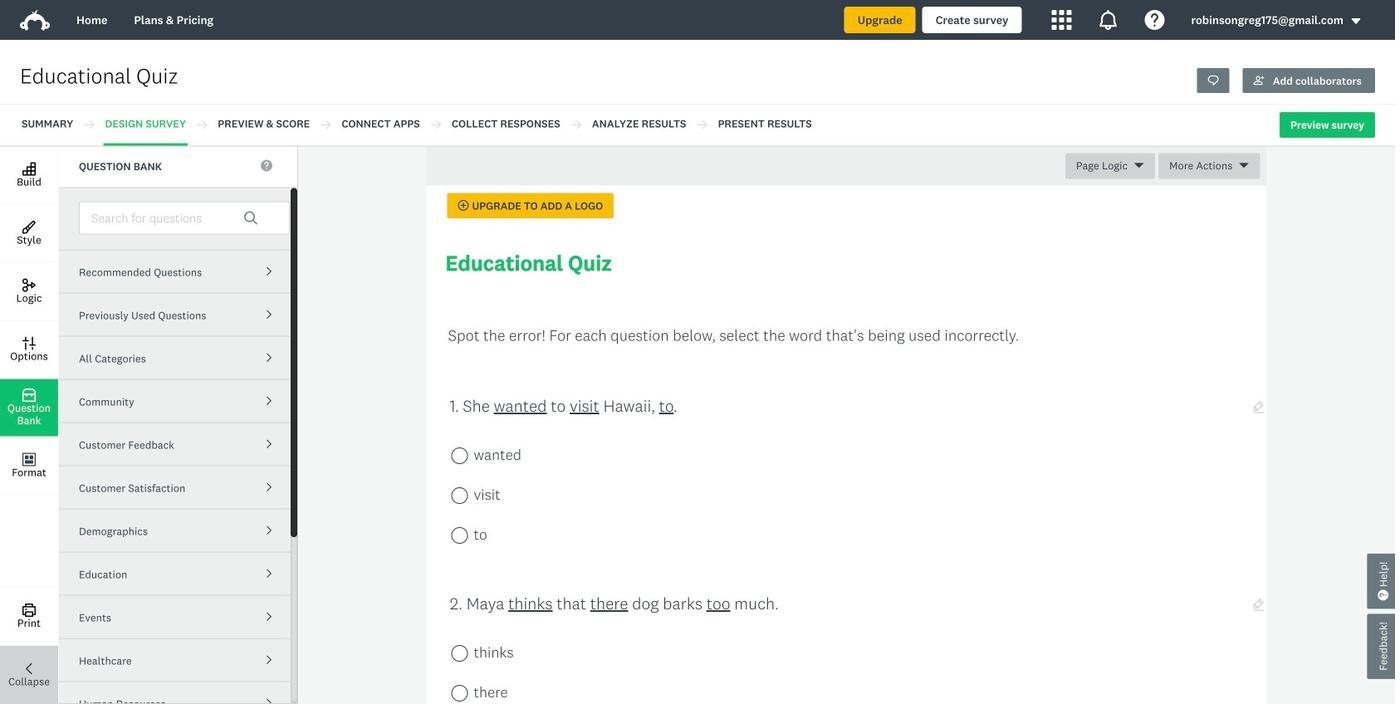 Task type: describe. For each thing, give the bounding box(es) containing it.
dropdown arrow image
[[1351, 15, 1362, 27]]

help icon image
[[1145, 10, 1165, 30]]

surveymonkey logo image
[[20, 10, 50, 31]]



Task type: vqa. For each thing, say whether or not it's contained in the screenshot.
1st Products Icon from left
yes



Task type: locate. For each thing, give the bounding box(es) containing it.
0 horizontal spatial products icon image
[[1052, 10, 1072, 30]]

Search for questions text field
[[79, 201, 290, 235]]

2 products icon image from the left
[[1098, 10, 1118, 30]]

products icon image
[[1052, 10, 1072, 30], [1098, 10, 1118, 30]]

1 products icon image from the left
[[1052, 10, 1072, 30]]

1 horizontal spatial products icon image
[[1098, 10, 1118, 30]]



